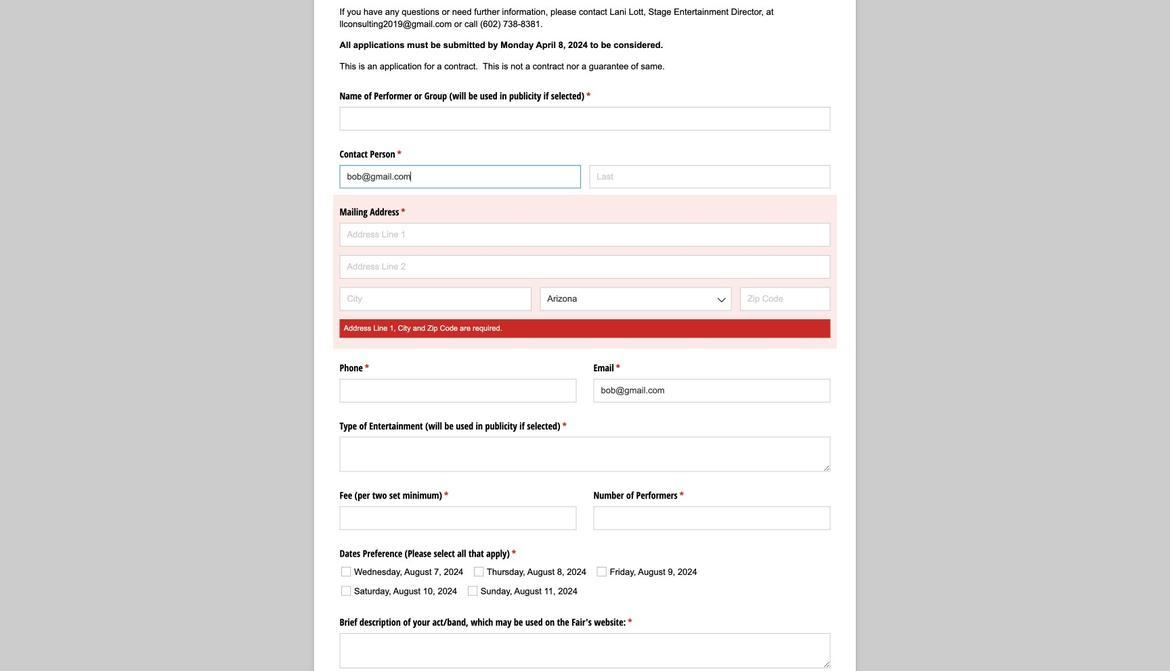 Task type: vqa. For each thing, say whether or not it's contained in the screenshot.
State "TEXT BOX"
yes



Task type: locate. For each thing, give the bounding box(es) containing it.
Last text field
[[589, 165, 831, 189]]

State text field
[[540, 287, 732, 311]]

Zip Code text field
[[740, 287, 831, 311]]

None text field
[[340, 379, 577, 403], [340, 437, 831, 473], [340, 634, 831, 669], [340, 379, 577, 403], [340, 437, 831, 473], [340, 634, 831, 669]]

None text field
[[340, 107, 831, 131], [594, 379, 831, 403], [340, 507, 577, 531], [594, 507, 831, 531], [340, 107, 831, 131], [594, 379, 831, 403], [340, 507, 577, 531], [594, 507, 831, 531]]



Task type: describe. For each thing, give the bounding box(es) containing it.
First text field
[[340, 165, 581, 189]]

checkbox-group element
[[337, 562, 831, 604]]

Address Line 2 text field
[[340, 255, 831, 279]]

Address Line 1 text field
[[340, 223, 831, 247]]

City text field
[[340, 287, 532, 311]]



